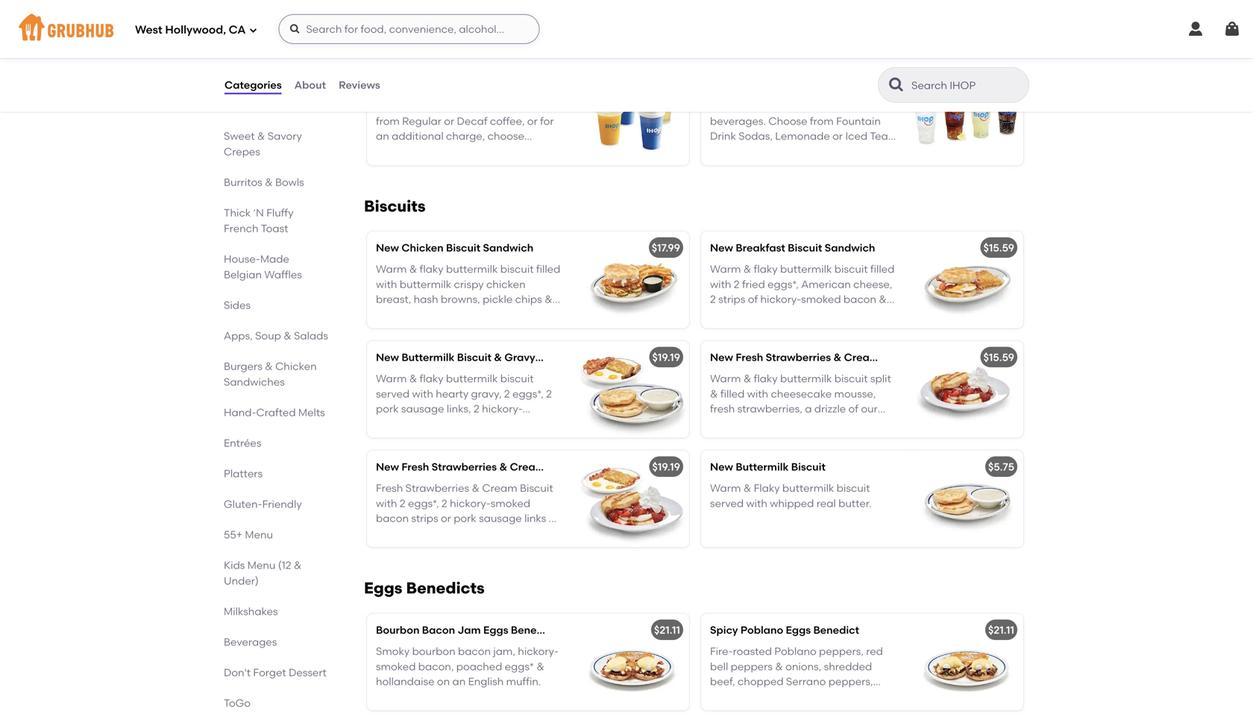 Task type: locate. For each thing, give the bounding box(es) containing it.
an down serrano
[[787, 706, 800, 719]]

muffin. down shredded
[[841, 706, 875, 719]]

of left '4'
[[749, 100, 759, 112]]

of inside 'choice of 4 refreshing 30oz. beverages.  choose from fountain drink sodas, lemonade or iced tea. available for ihop 'n go only. not available for dine-in.'
[[749, 100, 759, 112]]

buttermilk inside warm & flaky buttermilk biscuit served with hearty gravy, 2 eggs*, 2 pork sausage links, 2 hickory- smoked bacon strips & hash browns. *gravy may contain pork.
[[446, 373, 498, 385]]

strawberries down contain at the left bottom of the page
[[432, 461, 497, 474]]

an inside fire-roasted poblano peppers, red bell peppers & onions, shredded beef, chopped serrano peppers, poached eggs* & poblano hollandaise on an english muffin.
[[787, 706, 800, 719]]

1 vertical spatial sausage
[[479, 513, 522, 525]]

warm left flaky
[[710, 482, 741, 495]]

menu right 55+
[[245, 529, 273, 542]]

0 horizontal spatial browns.
[[403, 528, 442, 540]]

fresh strawberries & cream biscuit with 2 eggs*, 2 hickory-smoked bacon strips or pork sausage links & hash browns.
[[376, 482, 557, 540]]

with left "hearty"
[[412, 388, 433, 401]]

menu for kids
[[248, 560, 276, 572]]

0 horizontal spatial poached
[[456, 661, 502, 674]]

pork up "*gravy"
[[376, 403, 399, 416]]

1 vertical spatial hollandaise
[[710, 706, 769, 719]]

1 vertical spatial menu
[[248, 560, 276, 572]]

eggs*,
[[513, 388, 544, 401], [408, 498, 439, 510]]

0 horizontal spatial of
[[749, 100, 759, 112]]

flaky up "hearty"
[[420, 373, 444, 385]]

2 vertical spatial buttermilk
[[736, 461, 789, 474]]

pork inside fresh strawberries & cream biscuit with 2 eggs*, 2 hickory-smoked bacon strips or pork sausage links & hash browns.
[[454, 513, 477, 525]]

1 vertical spatial combo
[[585, 461, 623, 474]]

hash up pork.
[[494, 418, 518, 431]]

contain
[[438, 433, 477, 446]]

for down sodas, on the right
[[759, 145, 773, 158]]

0 vertical spatial peppers,
[[819, 646, 864, 658]]

new breakfast biscuit sandwich
[[710, 242, 875, 255]]

lunch/dinner beverage bundle image
[[912, 68, 1024, 165]]

our
[[861, 403, 878, 416]]

new for new breakfast biscuit sandwich
[[710, 242, 733, 255]]

hash
[[494, 418, 518, 431], [376, 528, 401, 540]]

hickory- down new fresh strawberries & cream biscuit combo
[[450, 498, 491, 510]]

served down "new buttermilk biscuit"
[[710, 498, 744, 510]]

svg image
[[1187, 20, 1205, 38], [1224, 20, 1241, 38]]

biscuit up butter.
[[837, 482, 870, 495]]

reviews button
[[338, 58, 381, 112]]

hickory- down gravy,
[[482, 403, 523, 416]]

buttermilk up real
[[783, 482, 834, 495]]

english down jam,
[[468, 676, 504, 689]]

choice of 4 refreshing 30oz. beverages.  choose from fountain drink sodas, lemonade or iced tea. available for ihop 'n go only. not available for dine-in. button
[[701, 68, 1024, 173]]

may
[[413, 433, 436, 446]]

1 vertical spatial pork
[[454, 513, 477, 525]]

1 vertical spatial 'n
[[253, 207, 264, 219]]

0 horizontal spatial muffin.
[[506, 676, 541, 689]]

1 vertical spatial buttermilk
[[402, 352, 455, 364]]

browns. up eggs benedicts
[[403, 528, 442, 540]]

strips down links, on the left bottom of the page
[[454, 418, 481, 431]]

1 vertical spatial $19.19
[[652, 461, 680, 474]]

1 vertical spatial an
[[787, 706, 800, 719]]

30oz.
[[823, 100, 849, 112]]

platters tab
[[224, 466, 328, 482]]

0 horizontal spatial sausage
[[401, 403, 444, 416]]

whipped
[[820, 418, 864, 431], [770, 498, 814, 510]]

biscuit
[[500, 373, 534, 385], [835, 373, 868, 385], [837, 482, 870, 495]]

fresh up filled
[[736, 352, 763, 364]]

new for new buttermilk biscuit & gravy combo
[[376, 352, 399, 364]]

waffles
[[264, 269, 302, 281]]

chicken down biscuits
[[402, 242, 444, 255]]

2 vertical spatial fresh
[[376, 482, 403, 495]]

bacon inside smoky bourbon bacon jam, hickory- smoked bacon, poached eggs* & hollandaise on an english muffin.
[[458, 646, 491, 658]]

pork
[[376, 403, 399, 416], [454, 513, 477, 525]]

0 horizontal spatial 'n
[[253, 207, 264, 219]]

hickory- inside fresh strawberries & cream biscuit with 2 eggs*, 2 hickory-smoked bacon strips or pork sausage links & hash browns.
[[450, 498, 491, 510]]

0 vertical spatial hollandaise
[[376, 676, 435, 689]]

$21.11 for fire-roasted poblano peppers, red bell peppers & onions, shredded beef, chopped serrano peppers, poached eggs* & poblano hollandaise on an english muffin.
[[988, 625, 1015, 637]]

0 vertical spatial browns.
[[521, 418, 560, 431]]

1 $19.19 from the top
[[652, 352, 680, 364]]

'n right thick
[[253, 207, 264, 219]]

flaky up strawberries,
[[754, 373, 778, 385]]

$15.59 for new fresh strawberries & cream biscuit
[[984, 352, 1015, 364]]

or
[[833, 130, 843, 143], [441, 513, 451, 525]]

strawberries,
[[738, 403, 803, 416]]

1 vertical spatial fresh
[[402, 461, 429, 474]]

with up strawberries,
[[747, 388, 769, 401]]

cream down new fresh strawberries & cream biscuit combo
[[482, 482, 518, 495]]

made
[[260, 253, 289, 266]]

world-famous buttermilk pancakes
[[224, 84, 327, 112]]

refreshing
[[770, 100, 821, 112]]

muffin. down jam,
[[506, 676, 541, 689]]

0 horizontal spatial benedict
[[511, 625, 557, 637]]

0 vertical spatial on
[[437, 676, 450, 689]]

strawberries up the cheesecake on the right of the page
[[766, 352, 831, 364]]

with down flaky
[[746, 498, 768, 510]]

0 horizontal spatial buttermilk
[[224, 99, 275, 112]]

west hollywood, ca
[[135, 23, 246, 37]]

buttermilk for links,
[[446, 373, 498, 385]]

on inside smoky bourbon bacon jam, hickory- smoked bacon, poached eggs* & hollandaise on an english muffin.
[[437, 676, 450, 689]]

kids menu (12 & under) tab
[[224, 558, 328, 589]]

cream for biscuit
[[510, 461, 545, 474]]

eggs up bourbon
[[364, 580, 402, 599]]

about
[[294, 79, 326, 91]]

2 $19.19 from the top
[[652, 461, 680, 474]]

1 horizontal spatial svg image
[[1224, 20, 1241, 38]]

gravy
[[505, 352, 535, 364]]

0 vertical spatial of
[[749, 100, 759, 112]]

0 vertical spatial chicken
[[402, 242, 444, 255]]

smoky bourbon bacon jam, hickory- smoked bacon, poached eggs* & hollandaise on an english muffin.
[[376, 646, 559, 689]]

0 vertical spatial whipped
[[820, 418, 864, 431]]

hash inside fresh strawberries & cream biscuit with 2 eggs*, 2 hickory-smoked bacon strips or pork sausage links & hash browns.
[[376, 528, 401, 540]]

smoked up links
[[491, 498, 531, 510]]

1 vertical spatial or
[[441, 513, 451, 525]]

topping
[[710, 433, 750, 446]]

0 vertical spatial eggs*,
[[513, 388, 544, 401]]

0 vertical spatial smoked
[[376, 418, 416, 431]]

hickory- right jam,
[[518, 646, 559, 658]]

poached down beef,
[[710, 691, 756, 704]]

served up "*gravy"
[[376, 388, 410, 401]]

0 vertical spatial for
[[759, 145, 773, 158]]

on
[[437, 676, 450, 689], [771, 706, 784, 719]]

go
[[817, 145, 835, 158]]

1 sandwich from the left
[[483, 242, 534, 255]]

buttermilk inside the warm & flaky buttermilk biscuit split & filled with cheesecake mousse, fresh strawberries, a drizzle of our old-fashioned syrup, whipped topping & powdered sugar.
[[780, 373, 832, 385]]

2 vertical spatial poblano
[[801, 691, 843, 704]]

hollywood,
[[165, 23, 226, 37]]

fresh
[[710, 403, 735, 416]]

2
[[504, 388, 510, 401], [546, 388, 552, 401], [474, 403, 480, 416], [400, 498, 406, 510], [442, 498, 447, 510]]

1 horizontal spatial served
[[710, 498, 744, 510]]

biscuit
[[446, 242, 481, 255], [788, 242, 822, 255], [457, 352, 492, 364], [882, 352, 916, 364], [548, 461, 582, 474], [791, 461, 826, 474], [520, 482, 553, 495]]

apps,
[[224, 330, 253, 342]]

1 vertical spatial muffin.
[[841, 706, 875, 719]]

1 vertical spatial whipped
[[770, 498, 814, 510]]

0 horizontal spatial sandwich
[[483, 242, 534, 255]]

1 vertical spatial poached
[[710, 691, 756, 704]]

1 horizontal spatial poached
[[710, 691, 756, 704]]

thick 'n fluffy french toast tab
[[224, 205, 328, 237]]

1 horizontal spatial chicken
[[402, 242, 444, 255]]

1 flaky from the left
[[420, 373, 444, 385]]

muffin.
[[506, 676, 541, 689], [841, 706, 875, 719]]

strips inside fresh strawberries & cream biscuit with 2 eggs*, 2 hickory-smoked bacon strips or pork sausage links & hash browns.
[[411, 513, 438, 525]]

2 $15.59 from the top
[[984, 352, 1015, 364]]

on inside fire-roasted poblano peppers, red bell peppers & onions, shredded beef, chopped serrano peppers, poached eggs* & poblano hollandaise on an english muffin.
[[771, 706, 784, 719]]

1 vertical spatial browns.
[[403, 528, 442, 540]]

buttermilk up gravy,
[[446, 373, 498, 385]]

$19.19
[[652, 352, 680, 364], [652, 461, 680, 474]]

english down serrano
[[802, 706, 838, 719]]

sweet
[[224, 130, 255, 143]]

2 sandwich from the left
[[825, 242, 875, 255]]

peppers, up shredded
[[819, 646, 864, 658]]

$19.19 for new fresh strawberries & cream biscuit
[[652, 352, 680, 364]]

$21.11
[[654, 625, 680, 637], [988, 625, 1015, 637]]

1 for from the top
[[759, 145, 773, 158]]

browns. up new fresh strawberries & cream biscuit combo
[[521, 418, 560, 431]]

jam,
[[493, 646, 516, 658]]

biscuit inside warm & flaky buttermilk biscuit served with whipped real butter.
[[837, 482, 870, 495]]

spicy
[[710, 625, 738, 637]]

biscuit inside warm & flaky buttermilk biscuit served with hearty gravy, 2 eggs*, 2 pork sausage links, 2 hickory- smoked bacon strips & hash browns. *gravy may contain pork.
[[500, 373, 534, 385]]

1 $21.11 from the left
[[654, 625, 680, 637]]

menu inside kids menu (12 & under)
[[248, 560, 276, 572]]

eggs* down jam,
[[505, 661, 534, 674]]

hickory- inside smoky bourbon bacon jam, hickory- smoked bacon, poached eggs* & hollandaise on an english muffin.
[[518, 646, 559, 658]]

fountain
[[836, 115, 881, 127]]

2 vertical spatial bacon
[[458, 646, 491, 658]]

cheesecake
[[771, 388, 832, 401]]

hollandaise down 'smoky'
[[376, 676, 435, 689]]

2 $21.11 from the left
[[988, 625, 1015, 637]]

0 vertical spatial an
[[452, 676, 466, 689]]

1 vertical spatial eggs*
[[759, 691, 788, 704]]

biscuit down gravy
[[500, 373, 534, 385]]

1 vertical spatial cream
[[510, 461, 545, 474]]

1 horizontal spatial sandwich
[[825, 242, 875, 255]]

menu
[[245, 529, 273, 542], [248, 560, 276, 572]]

buttermilk for drizzle
[[780, 373, 832, 385]]

0 vertical spatial menu
[[245, 529, 273, 542]]

$17.99
[[652, 242, 680, 255]]

buttermilk down world-
[[224, 99, 275, 112]]

warm up filled
[[710, 373, 741, 385]]

0 horizontal spatial $21.11
[[654, 625, 680, 637]]

salads
[[294, 330, 328, 342]]

english
[[468, 676, 504, 689], [802, 706, 838, 719]]

0 vertical spatial $15.59
[[984, 242, 1015, 255]]

fire-
[[710, 646, 733, 658]]

1 horizontal spatial flaky
[[754, 373, 778, 385]]

or inside fresh strawberries & cream biscuit with 2 eggs*, 2 hickory-smoked bacon strips or pork sausage links & hash browns.
[[441, 513, 451, 525]]

fresh inside fresh strawberries & cream biscuit with 2 eggs*, 2 hickory-smoked bacon strips or pork sausage links & hash browns.
[[376, 482, 403, 495]]

for left dine-
[[759, 160, 773, 173]]

2 benedict from the left
[[814, 625, 860, 637]]

on down bacon, at the left of page
[[437, 676, 450, 689]]

0 vertical spatial 'n
[[804, 145, 815, 158]]

1 vertical spatial english
[[802, 706, 838, 719]]

0 horizontal spatial svg image
[[249, 26, 258, 35]]

whipped up sugar.
[[820, 418, 864, 431]]

warm for warm & flaky buttermilk biscuit split & filled with cheesecake mousse, fresh strawberries, a drizzle of our old-fashioned syrup, whipped topping & powdered sugar.
[[710, 373, 741, 385]]

sausage inside fresh strawberries & cream biscuit with 2 eggs*, 2 hickory-smoked bacon strips or pork sausage links & hash browns.
[[479, 513, 522, 525]]

1 horizontal spatial benedict
[[814, 625, 860, 637]]

mousse,
[[835, 388, 876, 401]]

sandwich
[[483, 242, 534, 255], [825, 242, 875, 255]]

sandwich for new breakfast biscuit sandwich
[[825, 242, 875, 255]]

bacon
[[418, 418, 451, 431], [376, 513, 409, 525], [458, 646, 491, 658]]

gluten-
[[224, 498, 262, 511]]

1 horizontal spatial breakfast
[[736, 242, 785, 255]]

poached
[[456, 661, 502, 674], [710, 691, 756, 704]]

or up benedicts
[[441, 513, 451, 525]]

house-made belgian waffles tab
[[224, 251, 328, 283]]

beverages.
[[710, 115, 766, 127]]

0 vertical spatial eggs*
[[505, 661, 534, 674]]

0 vertical spatial strips
[[454, 418, 481, 431]]

$19.19 for new buttermilk biscuit
[[652, 461, 680, 474]]

1 vertical spatial hickory-
[[450, 498, 491, 510]]

sweet & savory crepes tab
[[224, 128, 328, 160]]

chicken down salads
[[275, 360, 317, 373]]

spicy poblano eggs benedict
[[710, 625, 860, 637]]

0 horizontal spatial on
[[437, 676, 450, 689]]

poached inside fire-roasted poblano peppers, red bell peppers & onions, shredded beef, chopped serrano peppers, poached eggs* & poblano hollandaise on an english muffin.
[[710, 691, 756, 704]]

fresh for &
[[736, 352, 763, 364]]

0 horizontal spatial hollandaise
[[376, 676, 435, 689]]

pork down new fresh strawberries & cream biscuit combo
[[454, 513, 477, 525]]

benedict up jam,
[[511, 625, 557, 637]]

eggs* down chopped
[[759, 691, 788, 704]]

warm inside the warm & flaky buttermilk biscuit split & filled with cheesecake mousse, fresh strawberries, a drizzle of our old-fashioned syrup, whipped topping & powdered sugar.
[[710, 373, 741, 385]]

platters
[[224, 468, 263, 480]]

hollandaise inside fire-roasted poblano peppers, red bell peppers & onions, shredded beef, chopped serrano peppers, poached eggs* & poblano hollandaise on an english muffin.
[[710, 706, 769, 719]]

whipped inside warm & flaky buttermilk biscuit served with whipped real butter.
[[770, 498, 814, 510]]

1 $15.59 from the top
[[984, 242, 1015, 255]]

pork inside warm & flaky buttermilk biscuit served with hearty gravy, 2 eggs*, 2 pork sausage links, 2 hickory- smoked bacon strips & hash browns. *gravy may contain pork.
[[376, 403, 399, 416]]

burritos & bowls
[[224, 176, 304, 189]]

1 horizontal spatial sausage
[[479, 513, 522, 525]]

cream up links
[[510, 461, 545, 474]]

with down "*gravy"
[[376, 498, 397, 510]]

0 horizontal spatial an
[[452, 676, 466, 689]]

flaky inside warm & flaky buttermilk biscuit served with hearty gravy, 2 eggs*, 2 pork sausage links, 2 hickory- smoked bacon strips & hash browns. *gravy may contain pork.
[[420, 373, 444, 385]]

0 vertical spatial cream
[[844, 352, 880, 364]]

served inside warm & flaky buttermilk biscuit served with hearty gravy, 2 eggs*, 2 pork sausage links, 2 hickory- smoked bacon strips & hash browns. *gravy may contain pork.
[[376, 388, 410, 401]]

new buttermilk biscuit & gravy combo
[[376, 352, 576, 364]]

1 horizontal spatial hash
[[494, 418, 518, 431]]

biscuit for eggs*,
[[500, 373, 534, 385]]

strawberries
[[766, 352, 831, 364], [432, 461, 497, 474], [406, 482, 469, 495]]

warm for warm & flaky buttermilk biscuit served with whipped real butter.
[[710, 482, 741, 495]]

syrup,
[[788, 418, 818, 431]]

0 horizontal spatial bacon
[[376, 513, 409, 525]]

'n up in.
[[804, 145, 815, 158]]

buttermilk up flaky
[[736, 461, 789, 474]]

gluten-friendly tab
[[224, 497, 328, 513]]

2 vertical spatial strawberries
[[406, 482, 469, 495]]

whipped down flaky
[[770, 498, 814, 510]]

cream up the split
[[844, 352, 880, 364]]

0 vertical spatial pork
[[376, 403, 399, 416]]

split
[[871, 373, 891, 385]]

0 horizontal spatial flaky
[[420, 373, 444, 385]]

sausage left links
[[479, 513, 522, 525]]

browns.
[[521, 418, 560, 431], [403, 528, 442, 540]]

sausage up 'may'
[[401, 403, 444, 416]]

0 vertical spatial combo
[[538, 352, 576, 364]]

0 vertical spatial bacon
[[418, 418, 451, 431]]

poached down jam,
[[456, 661, 502, 674]]

dine-
[[776, 160, 802, 173]]

benedict up shredded
[[814, 625, 860, 637]]

eggs up onions,
[[786, 625, 811, 637]]

2 horizontal spatial eggs
[[786, 625, 811, 637]]

new for new chicken biscuit sandwich
[[376, 242, 399, 255]]

fresh down "*gravy"
[[376, 482, 403, 495]]

'n
[[804, 145, 815, 158], [253, 207, 264, 219]]

hollandaise down beef,
[[710, 706, 769, 719]]

an down bacon, at the left of page
[[452, 676, 466, 689]]

warm up "*gravy"
[[376, 373, 407, 385]]

on down chopped
[[771, 706, 784, 719]]

hollandaise
[[376, 676, 435, 689], [710, 706, 769, 719]]

0 vertical spatial strawberries
[[766, 352, 831, 364]]

2 flaky from the left
[[754, 373, 778, 385]]

warm inside warm & flaky buttermilk biscuit served with hearty gravy, 2 eggs*, 2 pork sausage links, 2 hickory- smoked bacon strips & hash browns. *gravy may contain pork.
[[376, 373, 407, 385]]

real
[[817, 498, 836, 510]]

menu inside tab
[[245, 529, 273, 542]]

eggs*, inside fresh strawberries & cream biscuit with 2 eggs*, 2 hickory-smoked bacon strips or pork sausage links & hash browns.
[[408, 498, 439, 510]]

svg image
[[289, 23, 301, 35], [249, 26, 258, 35]]

1 vertical spatial chicken
[[275, 360, 317, 373]]

1 horizontal spatial browns.
[[521, 418, 560, 431]]

poblano down serrano
[[801, 691, 843, 704]]

1 horizontal spatial an
[[787, 706, 800, 719]]

1 vertical spatial eggs*,
[[408, 498, 439, 510]]

smoked inside smoky bourbon bacon jam, hickory- smoked bacon, poached eggs* & hollandaise on an english muffin.
[[376, 661, 416, 674]]

1 vertical spatial peppers,
[[829, 676, 873, 689]]

buttermilk up the cheesecake on the right of the page
[[780, 373, 832, 385]]

0 vertical spatial muffin.
[[506, 676, 541, 689]]

0 horizontal spatial served
[[376, 388, 410, 401]]

available
[[710, 160, 757, 173]]

0 horizontal spatial pork
[[376, 403, 399, 416]]

poblano
[[741, 625, 784, 637], [775, 646, 817, 658], [801, 691, 843, 704]]

breakfast
[[376, 79, 426, 91], [736, 242, 785, 255]]

search icon image
[[888, 76, 906, 94]]

1 horizontal spatial eggs*
[[759, 691, 788, 704]]

1 vertical spatial hash
[[376, 528, 401, 540]]

sandwich for new chicken biscuit sandwich
[[483, 242, 534, 255]]

new buttermilk biscuit & gravy combo image
[[577, 342, 689, 438]]

biscuit inside the warm & flaky buttermilk biscuit split & filled with cheesecake mousse, fresh strawberries, a drizzle of our old-fashioned syrup, whipped topping & powdered sugar.
[[835, 373, 868, 385]]

Search for food, convenience, alcohol... search field
[[279, 14, 540, 44]]

or up only.
[[833, 130, 843, 143]]

0 vertical spatial or
[[833, 130, 843, 143]]

0 horizontal spatial or
[[441, 513, 451, 525]]

0 horizontal spatial svg image
[[1187, 20, 1205, 38]]

fresh down 'may'
[[402, 461, 429, 474]]

0 vertical spatial hickory-
[[482, 403, 523, 416]]

an inside smoky bourbon bacon jam, hickory- smoked bacon, poached eggs* & hollandaise on an english muffin.
[[452, 676, 466, 689]]

poblano up roasted
[[741, 625, 784, 637]]

pork.
[[480, 433, 505, 446]]

buttermilk up "hearty"
[[402, 352, 455, 364]]

bacon
[[422, 625, 455, 637]]

poblano up onions,
[[775, 646, 817, 658]]

burritos & bowls tab
[[224, 175, 328, 190]]

biscuit up mousse,
[[835, 373, 868, 385]]

bundle
[[479, 79, 515, 91]]

eggs*
[[505, 661, 534, 674], [759, 691, 788, 704]]

1 horizontal spatial 'n
[[804, 145, 815, 158]]

warm inside warm & flaky buttermilk biscuit served with whipped real butter.
[[710, 482, 741, 495]]

menu left (12
[[248, 560, 276, 572]]

0 vertical spatial $19.19
[[652, 352, 680, 364]]

new fresh strawberries & cream biscuit combo image
[[577, 451, 689, 548]]

1 horizontal spatial of
[[849, 403, 859, 416]]

eggs*, down gravy
[[513, 388, 544, 401]]

bowls
[[275, 176, 304, 189]]

strips up eggs benedicts
[[411, 513, 438, 525]]

biscuit for mousse,
[[835, 373, 868, 385]]

$15.59
[[984, 242, 1015, 255], [984, 352, 1015, 364]]

breakfast inside button
[[376, 79, 426, 91]]

fresh for strawberries
[[402, 461, 429, 474]]

of down mousse,
[[849, 403, 859, 416]]

served for warm & flaky buttermilk biscuit served with hearty gravy, 2 eggs*, 2 pork sausage links, 2 hickory- smoked bacon strips & hash browns. *gravy may contain pork.
[[376, 388, 410, 401]]

eggs*, down 'may'
[[408, 498, 439, 510]]

fresh
[[736, 352, 763, 364], [402, 461, 429, 474], [376, 482, 403, 495]]

strawberries down 'may'
[[406, 482, 469, 495]]

dessert
[[289, 667, 327, 680]]

1 horizontal spatial hollandaise
[[710, 706, 769, 719]]

flaky for hearty
[[420, 373, 444, 385]]

0 vertical spatial fresh
[[736, 352, 763, 364]]

0 horizontal spatial eggs*,
[[408, 498, 439, 510]]

new breakfast biscuit sandwich image
[[912, 232, 1024, 329]]

1 horizontal spatial svg image
[[289, 23, 301, 35]]

drizzle
[[815, 403, 846, 416]]

iced
[[846, 130, 868, 143]]

1 horizontal spatial buttermilk
[[402, 352, 455, 364]]

smoked down 'smoky'
[[376, 661, 416, 674]]

house-made belgian waffles
[[224, 253, 302, 281]]

2 vertical spatial smoked
[[376, 661, 416, 674]]

0 vertical spatial english
[[468, 676, 504, 689]]

eggs up jam,
[[483, 625, 509, 637]]

2 svg image from the left
[[1224, 20, 1241, 38]]

with inside warm & flaky buttermilk biscuit served with hearty gravy, 2 eggs*, 2 pork sausage links, 2 hickory- smoked bacon strips & hash browns. *gravy may contain pork.
[[412, 388, 433, 401]]

served inside warm & flaky buttermilk biscuit served with whipped real butter.
[[710, 498, 744, 510]]

1 vertical spatial bacon
[[376, 513, 409, 525]]

smoked up "*gravy"
[[376, 418, 416, 431]]

buttermilk
[[224, 99, 275, 112], [402, 352, 455, 364], [736, 461, 789, 474]]

belgian
[[224, 269, 262, 281]]

eggs* inside smoky bourbon bacon jam, hickory- smoked bacon, poached eggs* & hollandaise on an english muffin.
[[505, 661, 534, 674]]

warm & flaky buttermilk biscuit served with whipped real butter.
[[710, 482, 872, 510]]

peppers, down shredded
[[829, 676, 873, 689]]

flaky inside the warm & flaky buttermilk biscuit split & filled with cheesecake mousse, fresh strawberries, a drizzle of our old-fashioned syrup, whipped topping & powdered sugar.
[[754, 373, 778, 385]]

smoked
[[376, 418, 416, 431], [491, 498, 531, 510], [376, 661, 416, 674]]

0 horizontal spatial chicken
[[275, 360, 317, 373]]

hash up eggs benedicts
[[376, 528, 401, 540]]

hash inside warm & flaky buttermilk biscuit served with hearty gravy, 2 eggs*, 2 pork sausage links, 2 hickory- smoked bacon strips & hash browns. *gravy may contain pork.
[[494, 418, 518, 431]]



Task type: vqa. For each thing, say whether or not it's contained in the screenshot.
the buttermilk within the Warm & Flaky Buttermilk Biscuit Served With Whipped Real Butter.
yes



Task type: describe. For each thing, give the bounding box(es) containing it.
english inside smoky bourbon bacon jam, hickory- smoked bacon, poached eggs* & hollandaise on an english muffin.
[[468, 676, 504, 689]]

1 svg image from the left
[[1187, 20, 1205, 38]]

flaky for filled
[[754, 373, 778, 385]]

with inside the warm & flaky buttermilk biscuit split & filled with cheesecake mousse, fresh strawberries, a drizzle of our old-fashioned syrup, whipped topping & powdered sugar.
[[747, 388, 769, 401]]

onions,
[[786, 661, 822, 674]]

sides
[[224, 299, 251, 312]]

muffin. inside fire-roasted poblano peppers, red bell peppers & onions, shredded beef, chopped serrano peppers, poached eggs* & poblano hollandaise on an english muffin.
[[841, 706, 875, 719]]

new for new fresh strawberries & cream biscuit
[[710, 352, 733, 364]]

eggs* inside fire-roasted poblano peppers, red bell peppers & onions, shredded beef, chopped serrano peppers, poached eggs* & poblano hollandaise on an english muffin.
[[759, 691, 788, 704]]

savory
[[268, 130, 302, 143]]

0 horizontal spatial eggs
[[364, 580, 402, 599]]

apps, soup & salads tab
[[224, 328, 328, 344]]

eggs*, inside warm & flaky buttermilk biscuit served with hearty gravy, 2 eggs*, 2 pork sausage links, 2 hickory- smoked bacon strips & hash browns. *gravy may contain pork.
[[513, 388, 544, 401]]

warm for warm & flaky buttermilk biscuit served with hearty gravy, 2 eggs*, 2 pork sausage links, 2 hickory- smoked bacon strips & hash browns. *gravy may contain pork.
[[376, 373, 407, 385]]

biscuits
[[364, 197, 426, 216]]

sodas,
[[739, 130, 773, 143]]

strawberries for flaky
[[766, 352, 831, 364]]

cream inside fresh strawberries & cream biscuit with 2 eggs*, 2 hickory-smoked bacon strips or pork sausage links & hash browns.
[[482, 482, 518, 495]]

new fresh strawberries & cream biscuit
[[710, 352, 916, 364]]

peppers
[[731, 661, 773, 674]]

togo tab
[[224, 696, 328, 712]]

famous
[[258, 84, 298, 96]]

hand-
[[224, 407, 256, 419]]

categories
[[225, 79, 282, 91]]

bacon inside warm & flaky buttermilk biscuit served with hearty gravy, 2 eggs*, 2 pork sausage links, 2 hickory- smoked bacon strips & hash browns. *gravy may contain pork.
[[418, 418, 451, 431]]

powdered
[[763, 433, 815, 446]]

$15.59 for new breakfast biscuit sandwich
[[984, 242, 1015, 255]]

not
[[863, 145, 881, 158]]

crepes
[[224, 145, 260, 158]]

chopped
[[738, 676, 784, 689]]

beverages tab
[[224, 635, 328, 651]]

english inside fire-roasted poblano peppers, red bell peppers & onions, shredded beef, chopped serrano peppers, poached eggs* & poblano hollandaise on an english muffin.
[[802, 706, 838, 719]]

milkshakes tab
[[224, 604, 328, 620]]

kids menu (12 & under)
[[224, 560, 302, 588]]

smoked inside warm & flaky buttermilk biscuit served with hearty gravy, 2 eggs*, 2 pork sausage links, 2 hickory- smoked bacon strips & hash browns. *gravy may contain pork.
[[376, 418, 416, 431]]

hickory- inside warm & flaky buttermilk biscuit served with hearty gravy, 2 eggs*, 2 pork sausage links, 2 hickory- smoked bacon strips & hash browns. *gravy may contain pork.
[[482, 403, 523, 416]]

forget
[[253, 667, 286, 680]]

sandwiches
[[224, 376, 285, 389]]

eggs benedicts
[[364, 580, 485, 599]]

breakfast beverage bundle button
[[367, 68, 689, 165]]

apps, soup & salads
[[224, 330, 328, 342]]

menu for 55+
[[245, 529, 273, 542]]

buttermilk inside world-famous buttermilk pancakes
[[224, 99, 275, 112]]

french
[[224, 222, 259, 235]]

bacon inside fresh strawberries & cream biscuit with 2 eggs*, 2 hickory-smoked bacon strips or pork sausage links & hash browns.
[[376, 513, 409, 525]]

world-
[[224, 84, 258, 96]]

pancakes
[[278, 99, 327, 112]]

*gravy
[[376, 433, 411, 446]]

$5.75
[[988, 461, 1015, 474]]

whipped inside the warm & flaky buttermilk biscuit split & filled with cheesecake mousse, fresh strawberries, a drizzle of our old-fashioned syrup, whipped topping & powdered sugar.
[[820, 418, 864, 431]]

new fresh strawberries & cream biscuit combo
[[376, 461, 623, 474]]

fluffy
[[267, 207, 294, 219]]

new buttermilk biscuit
[[710, 461, 826, 474]]

sausage inside warm & flaky buttermilk biscuit served with hearty gravy, 2 eggs*, 2 pork sausage links, 2 hickory- smoked bacon strips & hash browns. *gravy may contain pork.
[[401, 403, 444, 416]]

buttermilk for new buttermilk biscuit
[[736, 461, 789, 474]]

old-
[[710, 418, 733, 431]]

red
[[866, 646, 883, 658]]

butter.
[[839, 498, 872, 510]]

breakfast beverage bundle image
[[577, 68, 689, 165]]

with inside fresh strawberries & cream biscuit with 2 eggs*, 2 hickory-smoked bacon strips or pork sausage links & hash browns.
[[376, 498, 397, 510]]

burgers & chicken sandwiches tab
[[224, 359, 328, 390]]

biscuit inside fresh strawberries & cream biscuit with 2 eggs*, 2 hickory-smoked bacon strips or pork sausage links & hash browns.
[[520, 482, 553, 495]]

2 for from the top
[[759, 160, 773, 173]]

served for warm & flaky buttermilk biscuit served with whipped real butter.
[[710, 498, 744, 510]]

toast
[[261, 222, 288, 235]]

smoked inside fresh strawberries & cream biscuit with 2 eggs*, 2 hickory-smoked bacon strips or pork sausage links & hash browns.
[[491, 498, 531, 510]]

melts
[[298, 407, 325, 419]]

fashioned
[[733, 418, 785, 431]]

1 benedict from the left
[[511, 625, 557, 637]]

strips inside warm & flaky buttermilk biscuit served with hearty gravy, 2 eggs*, 2 pork sausage links, 2 hickory- smoked bacon strips & hash browns. *gravy may contain pork.
[[454, 418, 481, 431]]

hand-crafted melts
[[224, 407, 325, 419]]

in.
[[802, 160, 814, 173]]

& inside warm & flaky buttermilk biscuit served with whipped real butter.
[[744, 482, 752, 495]]

cream for biscuit
[[844, 352, 880, 364]]

new chicken biscuit sandwich
[[376, 242, 534, 255]]

& inside kids menu (12 & under)
[[294, 560, 302, 572]]

choice
[[710, 100, 747, 112]]

strawberries inside fresh strawberries & cream biscuit with 2 eggs*, 2 hickory-smoked bacon strips or pork sausage links & hash browns.
[[406, 482, 469, 495]]

of inside the warm & flaky buttermilk biscuit split & filled with cheesecake mousse, fresh strawberries, a drizzle of our old-fashioned syrup, whipped topping & powdered sugar.
[[849, 403, 859, 416]]

from
[[810, 115, 834, 127]]

main navigation navigation
[[0, 0, 1253, 58]]

55+ menu tab
[[224, 527, 328, 543]]

4
[[762, 100, 768, 112]]

tea.
[[870, 130, 891, 143]]

muffin. inside smoky bourbon bacon jam, hickory- smoked bacon, poached eggs* & hollandaise on an english muffin.
[[506, 676, 541, 689]]

beverages
[[224, 636, 277, 649]]

buttermilk for new buttermilk biscuit & gravy combo
[[402, 352, 455, 364]]

hollandaise inside smoky bourbon bacon jam, hickory- smoked bacon, poached eggs* & hollandaise on an english muffin.
[[376, 676, 435, 689]]

warm & flaky buttermilk biscuit served with hearty gravy, 2 eggs*, 2 pork sausage links, 2 hickory- smoked bacon strips & hash browns. *gravy may contain pork.
[[376, 373, 560, 446]]

new buttermilk biscuit image
[[912, 451, 1024, 548]]

strawberries for &
[[432, 461, 497, 474]]

55+
[[224, 529, 243, 542]]

1 horizontal spatial eggs
[[483, 625, 509, 637]]

gravy,
[[471, 388, 502, 401]]

poached inside smoky bourbon bacon jam, hickory- smoked bacon, poached eggs* & hollandaise on an english muffin.
[[456, 661, 502, 674]]

links,
[[447, 403, 471, 416]]

chicken inside burgers & chicken sandwiches
[[275, 360, 317, 373]]

bourbon
[[412, 646, 456, 658]]

new chicken biscuit sandwich image
[[577, 232, 689, 329]]

choose
[[769, 115, 808, 127]]

browns. inside fresh strawberries & cream biscuit with 2 eggs*, 2 hickory-smoked bacon strips or pork sausage links & hash browns.
[[403, 528, 442, 540]]

categories button
[[224, 58, 283, 112]]

under)
[[224, 575, 259, 588]]

burritos
[[224, 176, 262, 189]]

new for new fresh strawberries & cream biscuit combo
[[376, 461, 399, 474]]

1 vertical spatial breakfast
[[736, 242, 785, 255]]

thick 'n fluffy french toast
[[224, 207, 294, 235]]

hand-crafted melts tab
[[224, 405, 328, 421]]

new for new buttermilk biscuit
[[710, 461, 733, 474]]

with inside warm & flaky buttermilk biscuit served with whipped real butter.
[[746, 498, 768, 510]]

buttermilk inside warm & flaky buttermilk biscuit served with whipped real butter.
[[783, 482, 834, 495]]

soup
[[255, 330, 281, 342]]

& inside burgers & chicken sandwiches
[[265, 360, 273, 373]]

1 vertical spatial poblano
[[775, 646, 817, 658]]

breakfast beverage bundle
[[376, 79, 515, 91]]

available
[[710, 145, 757, 158]]

'n inside 'choice of 4 refreshing 30oz. beverages.  choose from fountain drink sodas, lemonade or iced tea. available for ihop 'n go only. not available for dine-in.'
[[804, 145, 815, 158]]

milkshakes
[[224, 606, 278, 618]]

beef,
[[710, 676, 735, 689]]

gluten-friendly
[[224, 498, 302, 511]]

only.
[[838, 145, 860, 158]]

sweet & savory crepes
[[224, 130, 302, 158]]

entrées
[[224, 437, 261, 450]]

new fresh strawberries & cream biscuit image
[[912, 342, 1024, 438]]

world-famous buttermilk pancakes tab
[[224, 82, 328, 113]]

flaky
[[754, 482, 780, 495]]

bacon,
[[418, 661, 454, 674]]

warm & flaky buttermilk biscuit split & filled with cheesecake mousse, fresh strawberries, a drizzle of our old-fashioned syrup, whipped topping & powdered sugar.
[[710, 373, 891, 446]]

bourbon bacon jam eggs benedict image
[[577, 615, 689, 712]]

entrées tab
[[224, 436, 328, 451]]

lemonade
[[775, 130, 830, 143]]

$21.11 for smoky bourbon bacon jam, hickory- smoked bacon, poached eggs* & hollandaise on an english muffin.
[[654, 625, 680, 637]]

browns. inside warm & flaky buttermilk biscuit served with hearty gravy, 2 eggs*, 2 pork sausage links, 2 hickory- smoked bacon strips & hash browns. *gravy may contain pork.
[[521, 418, 560, 431]]

sides tab
[[224, 298, 328, 313]]

bell
[[710, 661, 728, 674]]

& inside smoky bourbon bacon jam, hickory- smoked bacon, poached eggs* & hollandaise on an english muffin.
[[537, 661, 545, 674]]

& inside sweet & savory crepes
[[257, 130, 265, 143]]

'n inside "thick 'n fluffy french toast"
[[253, 207, 264, 219]]

don't forget dessert tab
[[224, 666, 328, 681]]

0 horizontal spatial combo
[[538, 352, 576, 364]]

or inside 'choice of 4 refreshing 30oz. beverages.  choose from fountain drink sodas, lemonade or iced tea. available for ihop 'n go only. not available for dine-in.'
[[833, 130, 843, 143]]

Search IHOP search field
[[910, 78, 1024, 93]]

beverage
[[428, 79, 477, 91]]

jam
[[458, 625, 481, 637]]

smoky
[[376, 646, 410, 658]]

shredded
[[824, 661, 872, 674]]

spicy poblano eggs benedict image
[[912, 615, 1024, 712]]

0 vertical spatial poblano
[[741, 625, 784, 637]]

drink
[[710, 130, 736, 143]]

ihop
[[776, 145, 802, 158]]



